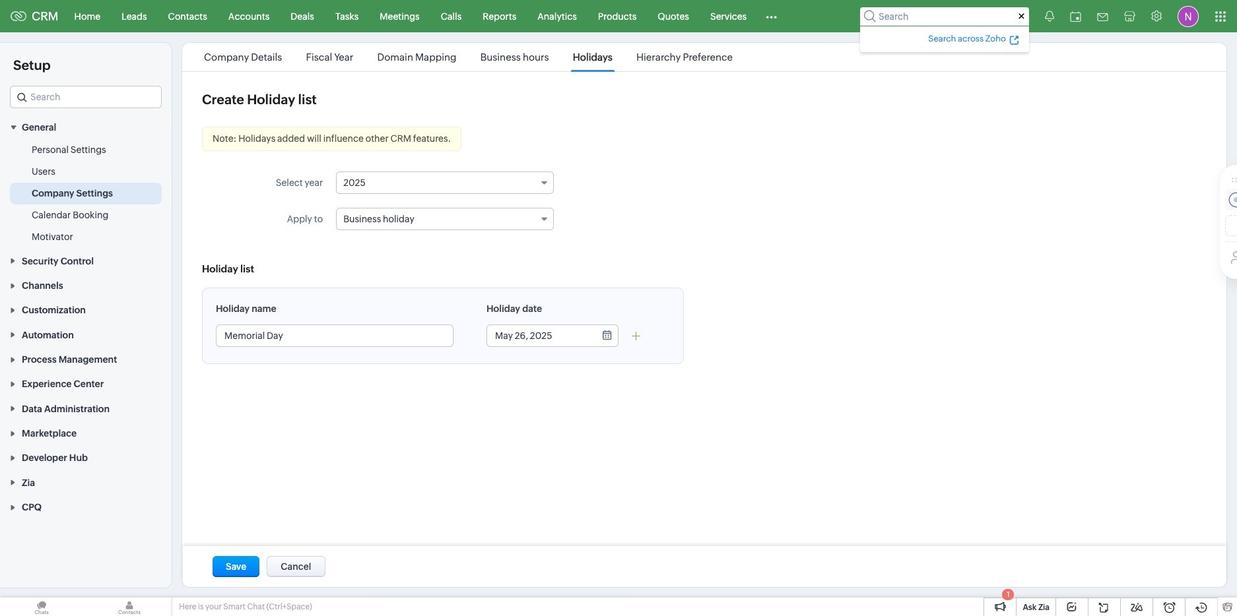 Task type: describe. For each thing, give the bounding box(es) containing it.
profile image
[[1178, 6, 1199, 27]]

mails element
[[1089, 1, 1116, 31]]

chats image
[[0, 598, 83, 617]]

MMM d, yyyy text field
[[487, 325, 593, 347]]

mails image
[[1097, 13, 1108, 21]]



Task type: vqa. For each thing, say whether or not it's contained in the screenshot.
Meetings
no



Task type: locate. For each thing, give the bounding box(es) containing it.
row
[[532, 475, 550, 493]]

Holiday name text field
[[217, 325, 453, 347]]

region
[[0, 140, 172, 248]]

profile element
[[1170, 0, 1207, 32]]

list
[[192, 43, 745, 71]]

grid
[[532, 475, 550, 493]]

contacts image
[[88, 598, 171, 617]]

cell
[[532, 475, 550, 493]]



